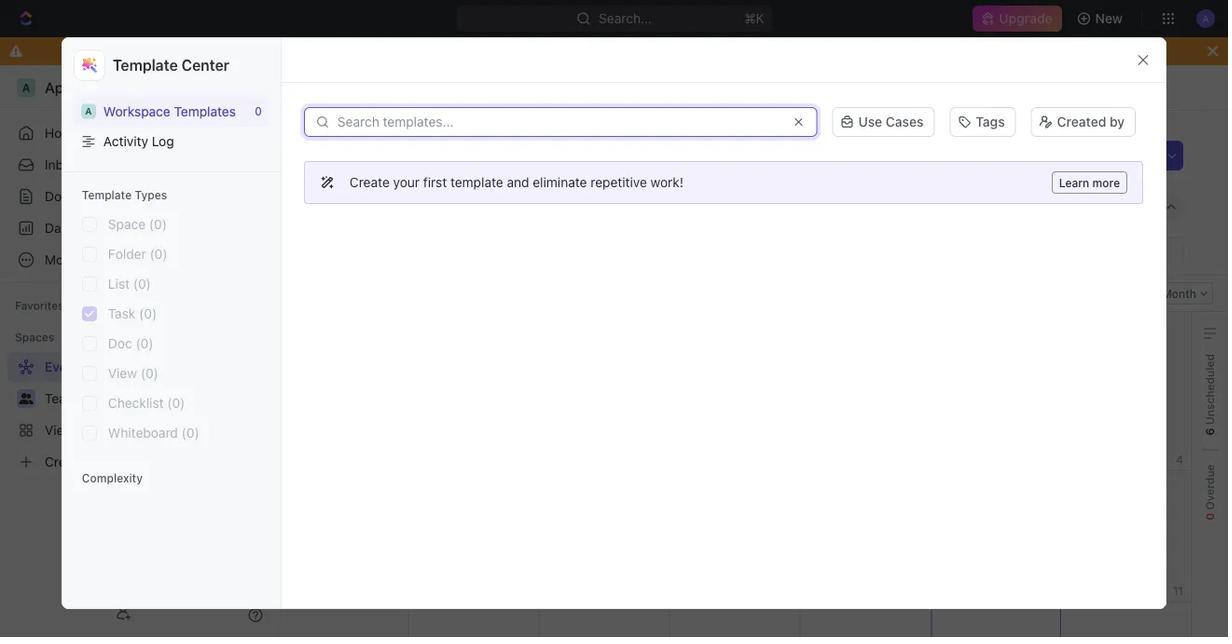 Task type: locate. For each thing, give the bounding box(es) containing it.
0 down 6
[[1203, 514, 1217, 521]]

doc
[[661, 200, 685, 215], [108, 336, 132, 352]]

task (0)
[[108, 306, 157, 322]]

board
[[405, 200, 441, 215]]

task down list (0)
[[108, 306, 136, 322]]

row
[[279, 312, 1192, 472], [279, 472, 1192, 603], [279, 603, 1192, 638]]

template up space
[[82, 188, 132, 201]]

home
[[45, 125, 80, 141]]

0 horizontal spatial task
[[108, 306, 136, 322]]

use cases button
[[825, 105, 942, 139]]

0 horizontal spatial hide
[[757, 43, 786, 59]]

task
[[1122, 148, 1150, 163], [108, 306, 136, 322]]

complexity
[[82, 472, 143, 485]]

1 horizontal spatial task
[[1122, 148, 1150, 163]]

1 horizontal spatial doc
[[661, 200, 685, 215]]

0 vertical spatial doc
[[661, 200, 685, 215]]

None checkbox
[[82, 277, 97, 292], [82, 367, 97, 381], [82, 277, 97, 292], [82, 367, 97, 381]]

doc link
[[657, 194, 685, 221]]

cell
[[408, 312, 540, 471], [539, 312, 670, 471], [669, 312, 801, 471], [800, 312, 931, 471], [930, 312, 1061, 471], [408, 472, 540, 602], [539, 472, 670, 602], [669, 472, 801, 602], [800, 472, 931, 602], [930, 472, 1061, 602]]

template for template center
[[113, 56, 178, 74]]

activity log button
[[74, 126, 269, 157]]

1 vertical spatial task
[[108, 306, 136, 322]]

to
[[496, 43, 509, 59]]

calendar link
[[472, 194, 531, 221]]

0 vertical spatial template
[[113, 56, 178, 74]]

(0) down folder (0)
[[133, 277, 151, 292]]

map
[[600, 200, 626, 215]]

1 vertical spatial list
[[108, 277, 130, 292]]

0 horizontal spatial list
[[108, 277, 130, 292]]

template up workspace
[[113, 56, 178, 74]]

(0) for folder (0)
[[150, 247, 167, 262]]

0 horizontal spatial doc
[[108, 336, 132, 352]]

list
[[348, 200, 370, 215], [108, 277, 130, 292]]

sunday
[[288, 316, 331, 330]]

doc (0)
[[108, 336, 153, 352]]

(0) right view
[[141, 366, 158, 381]]

None checkbox
[[82, 217, 97, 232], [82, 247, 97, 262], [82, 307, 97, 322], [82, 337, 97, 352], [82, 396, 97, 411], [82, 426, 97, 441], [82, 217, 97, 232], [82, 247, 97, 262], [82, 307, 97, 322], [82, 337, 97, 352], [82, 396, 97, 411], [82, 426, 97, 441]]

1 vertical spatial hide
[[1007, 200, 1036, 215]]

search
[[933, 200, 976, 215]]

today button
[[294, 283, 341, 305]]

more
[[1093, 176, 1120, 189]]

1 vertical spatial doc
[[108, 336, 132, 352]]

0 vertical spatial list
[[348, 200, 370, 215]]

list down folder
[[108, 277, 130, 292]]

everything
[[295, 80, 361, 95], [324, 139, 457, 170]]

log
[[152, 134, 174, 149]]

use cases
[[858, 114, 924, 130]]

doc down work!
[[661, 200, 685, 215]]

2 row from the top
[[279, 472, 1192, 603]]

list (0)
[[108, 277, 151, 292]]

1 vertical spatial 0
[[1203, 514, 1217, 521]]

0 right templates
[[255, 105, 262, 118]]

new button
[[1069, 4, 1134, 34]]

1 row from the top
[[279, 312, 1192, 472]]

hide
[[757, 43, 786, 59], [1007, 200, 1036, 215]]

0 vertical spatial hide
[[757, 43, 786, 59]]

learn more
[[1059, 176, 1120, 189]]

spaces
[[15, 331, 54, 344]]

workspace
[[103, 104, 170, 119]]

task right "add"
[[1122, 148, 1150, 163]]

favorites
[[15, 299, 64, 312]]

template center
[[113, 56, 229, 74]]

hide left this
[[757, 43, 786, 59]]

mind
[[566, 200, 596, 215]]

tags button
[[950, 107, 1016, 137]]

doc up view
[[108, 336, 132, 352]]

dashboards link
[[7, 214, 270, 243]]

today
[[301, 287, 334, 300]]

tags button
[[942, 105, 1024, 139]]

favorites button
[[7, 295, 72, 317]]

template
[[113, 56, 178, 74], [82, 188, 132, 201]]

1 horizontal spatial hide
[[1007, 200, 1036, 215]]

tree
[[7, 353, 270, 477]]

browser
[[557, 43, 607, 59]]

tree inside sidebar navigation
[[7, 353, 270, 477]]

docs link
[[7, 182, 270, 212]]

do
[[416, 43, 434, 59]]

created
[[1057, 114, 1106, 130]]

upgrade link
[[973, 6, 1062, 32]]

unscheduled
[[1203, 354, 1217, 428]]

⌘k
[[744, 11, 764, 26]]

(0)
[[149, 217, 167, 232], [150, 247, 167, 262], [133, 277, 151, 292], [139, 306, 157, 322], [136, 336, 153, 352], [141, 366, 158, 381], [167, 396, 185, 411], [182, 426, 199, 441]]

sunday grid
[[278, 312, 1192, 638]]

whiteboard
[[108, 426, 178, 441]]

(0) up whiteboard (0)
[[167, 396, 185, 411]]

hide right search
[[1007, 200, 1036, 215]]

create your first template and eliminate repetitive work!
[[350, 175, 684, 190]]

templates
[[174, 104, 236, 119]]

(0) right whiteboard
[[182, 426, 199, 441]]

(0) down types
[[149, 217, 167, 232]]

1 vertical spatial template
[[82, 188, 132, 201]]

(0) up view (0)
[[136, 336, 153, 352]]

0 vertical spatial task
[[1122, 148, 1150, 163]]

(0) for checklist (0)
[[167, 396, 185, 411]]

1 vertical spatial everything
[[324, 139, 457, 170]]

enable
[[512, 43, 553, 59]]

0 vertical spatial 0
[[255, 105, 262, 118]]

list for list
[[348, 200, 370, 215]]

list down create
[[348, 200, 370, 215]]

1 horizontal spatial list
[[348, 200, 370, 215]]

(0) right folder
[[150, 247, 167, 262]]

inbox link
[[7, 150, 270, 180]]

0
[[255, 105, 262, 118], [1203, 514, 1217, 521]]

doc inside doc link
[[661, 200, 685, 215]]

notifications?
[[610, 43, 693, 59]]

and
[[507, 175, 529, 190]]

center
[[182, 56, 229, 74]]

sidebar navigation
[[0, 65, 279, 638]]

upgrade
[[999, 11, 1053, 26]]

checklist (0)
[[108, 396, 185, 411]]

repetitive
[[591, 175, 647, 190]]

0 horizontal spatial 0
[[255, 105, 262, 118]]

(0) up doc (0)
[[139, 306, 157, 322]]



Task type: describe. For each thing, give the bounding box(es) containing it.
enable
[[706, 43, 748, 59]]

eliminate
[[533, 175, 587, 190]]

doc for doc (0)
[[108, 336, 132, 352]]

use cases button
[[832, 107, 935, 137]]

created by
[[1057, 114, 1125, 130]]

(0) for space (0)
[[149, 217, 167, 232]]

docs
[[45, 189, 76, 204]]

use
[[858, 114, 882, 130]]

checklist
[[108, 396, 164, 411]]

activity log
[[103, 134, 174, 149]]

created by button
[[1024, 105, 1143, 139]]

overdue
[[1203, 465, 1217, 514]]

template for template types
[[82, 188, 132, 201]]

this
[[789, 43, 812, 59]]

you
[[437, 43, 459, 59]]

view (0)
[[108, 366, 158, 381]]

template types
[[82, 188, 167, 201]]

types
[[135, 188, 167, 201]]

Search templates... text field
[[337, 115, 780, 130]]

(0) for doc (0)
[[136, 336, 153, 352]]

apple's workspace, , element
[[81, 104, 96, 119]]

calendar
[[476, 200, 531, 215]]

0 vertical spatial everything
[[295, 80, 361, 95]]

(0) for whiteboard (0)
[[182, 426, 199, 441]]

created by button
[[1031, 107, 1136, 137]]

work!
[[651, 175, 684, 190]]

hide button
[[985, 194, 1042, 221]]

add
[[1093, 148, 1118, 163]]

add task
[[1093, 148, 1150, 163]]

Search tasks... text field
[[996, 239, 1182, 267]]

folder
[[108, 247, 146, 262]]

1 horizontal spatial 0
[[1203, 514, 1217, 521]]

list for list (0)
[[108, 277, 130, 292]]

learn more link
[[1052, 172, 1128, 194]]

search...
[[599, 11, 652, 26]]

inbox
[[45, 157, 77, 173]]

search button
[[908, 194, 981, 221]]

everything link
[[290, 76, 365, 99]]

whiteboard (0)
[[108, 426, 199, 441]]

workspace templates
[[103, 104, 236, 119]]

hide inside dropdown button
[[1007, 200, 1036, 215]]

task inside button
[[1122, 148, 1150, 163]]

mind map link
[[562, 194, 626, 221]]

(0) for task (0)
[[139, 306, 157, 322]]

tags
[[976, 114, 1005, 130]]

mind map
[[566, 200, 626, 215]]

home link
[[7, 118, 270, 148]]

folder (0)
[[108, 247, 167, 262]]

(0) for view (0)
[[141, 366, 158, 381]]

new
[[1095, 11, 1123, 26]]

create
[[350, 175, 390, 190]]

a
[[85, 106, 92, 117]]

space
[[108, 217, 146, 232]]

do you want to enable browser notifications? enable hide this
[[416, 43, 812, 59]]

space (0)
[[108, 217, 167, 232]]

6
[[1203, 428, 1217, 436]]

view
[[108, 366, 137, 381]]

first
[[423, 175, 447, 190]]

template
[[450, 175, 503, 190]]

doc for doc
[[661, 200, 685, 215]]

3 row from the top
[[279, 603, 1192, 638]]

cases
[[886, 114, 924, 130]]

learn
[[1059, 176, 1090, 189]]

add task button
[[1082, 141, 1161, 171]]

by
[[1110, 114, 1125, 130]]

(0) for list (0)
[[133, 277, 151, 292]]

want
[[463, 43, 493, 59]]

list link
[[344, 194, 370, 221]]

board link
[[401, 194, 441, 221]]

activity
[[103, 134, 148, 149]]

your
[[393, 175, 420, 190]]

dashboards
[[45, 221, 117, 236]]

customize
[[1069, 200, 1135, 215]]



Task type: vqa. For each thing, say whether or not it's contained in the screenshot.
'Name' column header on the top left of page
no



